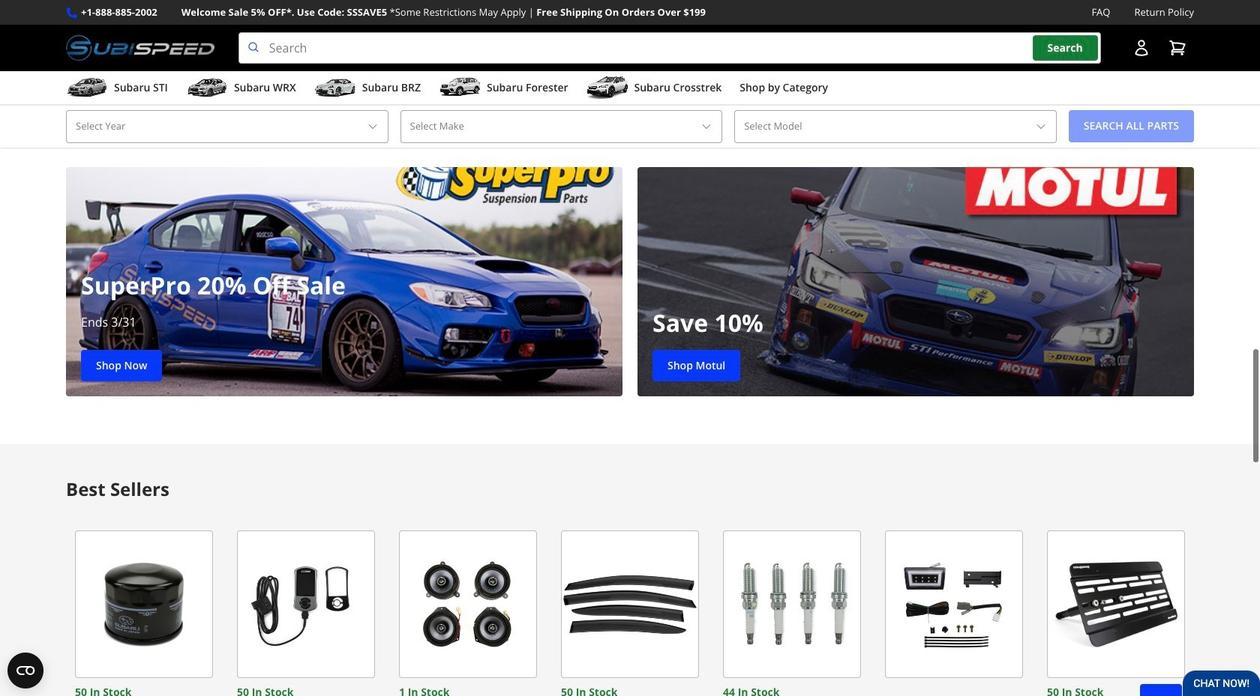 Task type: describe. For each thing, give the bounding box(es) containing it.
a subaru crosstrek thumbnail image image
[[586, 77, 628, 99]]

select year image
[[366, 121, 378, 133]]

search input field
[[238, 32, 1101, 64]]

cobb tuning accessport v3 - 2015-2021 subaru wrx / sti / 2014-2018 forester xt image
[[237, 531, 375, 679]]

subispeed logo image
[[66, 32, 214, 64]]

subaru oem oil filter - 2015-2024 subaru wrx image
[[75, 531, 213, 679]]

grimmspeed front license plate relocation kit - 2018-2021 subaru wrx / sti / 2010-2013 legacy / 2013-2016 scion fr-s / 2013-2021 subaru brz / 2017-2021 toyota 86 image
[[1047, 531, 1185, 679]]

a subaru sti thumbnail image image
[[66, 77, 108, 99]]

a subaru brz thumbnail image image
[[314, 77, 356, 99]]

select make image
[[701, 121, 713, 133]]

open widget image
[[8, 653, 44, 689]]

Select Model button
[[734, 110, 1057, 143]]

a subaru forester thumbnail image image
[[439, 77, 481, 99]]

ngk laser iridium stock heat range spark plug set - 2015-2021 subaru wrx / 2014-2016 forester xt image
[[723, 531, 861, 679]]

select model image
[[1035, 121, 1047, 133]]

Select Year button
[[66, 110, 388, 143]]

a subaru wrx thumbnail image image
[[186, 77, 228, 99]]



Task type: vqa. For each thing, say whether or not it's contained in the screenshot.
(3) for Racing
no



Task type: locate. For each thing, give the bounding box(es) containing it.
olm nb+r rear brake light / f1 style reverse w/ pnp adapter - clear lens, gloss black base, white bar - 2015-2021 subaru wrx / sti image
[[885, 531, 1023, 679]]

oem rain guard deflector kit - 2015-2021 subaru wrx / sti image
[[561, 531, 699, 679]]

button image
[[1133, 39, 1151, 57]]

Select Make button
[[400, 110, 722, 143]]

subaru oem kicker speaker upgrade - 2015-2021 subaru wrx / sti image
[[399, 531, 537, 679]]



